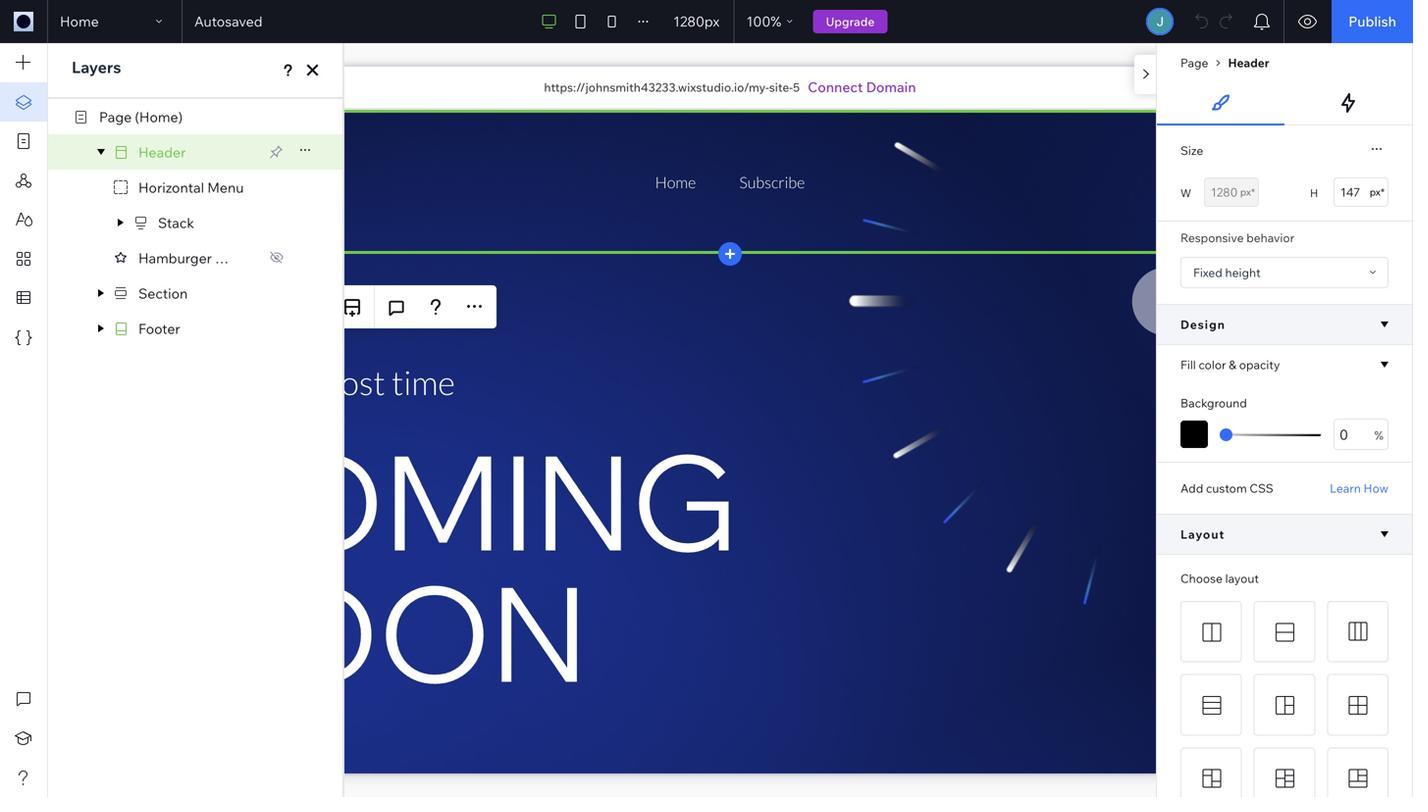 Task type: vqa. For each thing, say whether or not it's contained in the screenshot.
text box
yes



Task type: describe. For each thing, give the bounding box(es) containing it.
choose layout
[[1180, 572, 1259, 586]]

fixed
[[1193, 265, 1222, 280]]

responsive behavior
[[1180, 231, 1294, 245]]

behavior
[[1246, 231, 1294, 245]]

design
[[1180, 317, 1226, 332]]

100 %
[[746, 13, 781, 30]]

menu for hamburger menu
[[215, 249, 251, 267]]

how
[[1363, 481, 1388, 496]]

px* for w
[[1240, 186, 1255, 198]]

footer
[[138, 320, 180, 337]]

1 horizontal spatial header
[[1228, 55, 1269, 70]]

1 vertical spatial header
[[138, 144, 186, 161]]

layout
[[1180, 527, 1225, 542]]

%
[[771, 13, 781, 30]]

layers
[[72, 57, 121, 77]]

section
[[138, 285, 188, 302]]

layout
[[1225, 572, 1259, 586]]

learn how
[[1330, 481, 1388, 496]]

hamburger menu
[[138, 249, 251, 267]]

color
[[1199, 358, 1226, 372]]

publish button
[[1332, 0, 1413, 43]]

fixed height
[[1193, 265, 1261, 280]]

px* for h
[[1370, 186, 1385, 198]]

page (home)
[[99, 108, 183, 125]]

background
[[1180, 396, 1247, 411]]

site-
[[769, 80, 793, 95]]

1280
[[673, 13, 704, 30]]

fill color & opacity
[[1180, 358, 1280, 372]]



Task type: locate. For each thing, give the bounding box(es) containing it.
1 px* from the left
[[1240, 186, 1255, 198]]

px*
[[1240, 186, 1255, 198], [1370, 186, 1385, 198]]

stack
[[158, 214, 194, 231]]

connect domain button
[[808, 78, 916, 97]]

publish
[[1348, 13, 1396, 30]]

0 horizontal spatial header
[[138, 144, 186, 161]]

100
[[746, 13, 771, 30]]

height
[[1225, 265, 1261, 280]]

hamburger
[[138, 249, 212, 267]]

opacity
[[1239, 358, 1280, 372]]

0 vertical spatial page
[[1180, 55, 1208, 70]]

1 vertical spatial menu
[[215, 249, 251, 267]]

horizontal
[[138, 179, 204, 196]]

(home)
[[135, 108, 183, 125]]

add custom css
[[1180, 481, 1273, 496]]

1 vertical spatial page
[[99, 108, 132, 125]]

https://johnsmith43233.wixstudio.io/my-site-5 connect domain
[[544, 79, 916, 96]]

1 horizontal spatial page
[[1180, 55, 1208, 70]]

0 horizontal spatial page
[[99, 108, 132, 125]]

0 vertical spatial header
[[1228, 55, 1269, 70]]

None text field
[[1334, 178, 1388, 207], [1334, 419, 1388, 450], [1334, 178, 1388, 207], [1334, 419, 1388, 450]]

menu right horizontal
[[207, 179, 244, 196]]

responsive
[[1180, 231, 1244, 245]]

2 px* from the left
[[1370, 186, 1385, 198]]

learn
[[1330, 481, 1361, 496]]

size
[[1180, 143, 1203, 158]]

choose
[[1180, 572, 1223, 586]]

h
[[1310, 186, 1318, 200]]

horizontal menu
[[138, 179, 244, 196]]

home
[[60, 13, 99, 30]]

autosaved
[[194, 13, 263, 30]]

avatar image
[[1148, 10, 1172, 33]]

add
[[1180, 481, 1203, 496]]

page up "size"
[[1180, 55, 1208, 70]]

learn how link
[[1330, 481, 1388, 497]]

px
[[704, 13, 719, 30]]

menu right hamburger
[[215, 249, 251, 267]]

0 vertical spatial menu
[[207, 179, 244, 196]]

None text field
[[1204, 178, 1259, 207]]

page
[[1180, 55, 1208, 70], [99, 108, 132, 125]]

menu for horizontal menu
[[207, 179, 244, 196]]

custom
[[1206, 481, 1247, 496]]

domain
[[866, 79, 916, 96]]

1280 px
[[673, 13, 719, 30]]

page for page
[[1180, 55, 1208, 70]]

0 horizontal spatial px*
[[1240, 186, 1255, 198]]

connect
[[808, 79, 863, 96]]

fill
[[1180, 358, 1196, 372]]

page for page (home)
[[99, 108, 132, 125]]

https://johnsmith43233.wixstudio.io/my-
[[544, 80, 769, 95]]

menu
[[207, 179, 244, 196], [215, 249, 251, 267]]

px* right h
[[1370, 186, 1385, 198]]

&
[[1229, 358, 1236, 372]]

5
[[793, 80, 800, 95]]

css
[[1250, 481, 1273, 496]]

1 horizontal spatial px*
[[1370, 186, 1385, 198]]

page left (home)
[[99, 108, 132, 125]]

px* up responsive behavior
[[1240, 186, 1255, 198]]

header
[[1228, 55, 1269, 70], [138, 144, 186, 161]]

w
[[1180, 186, 1191, 200]]



